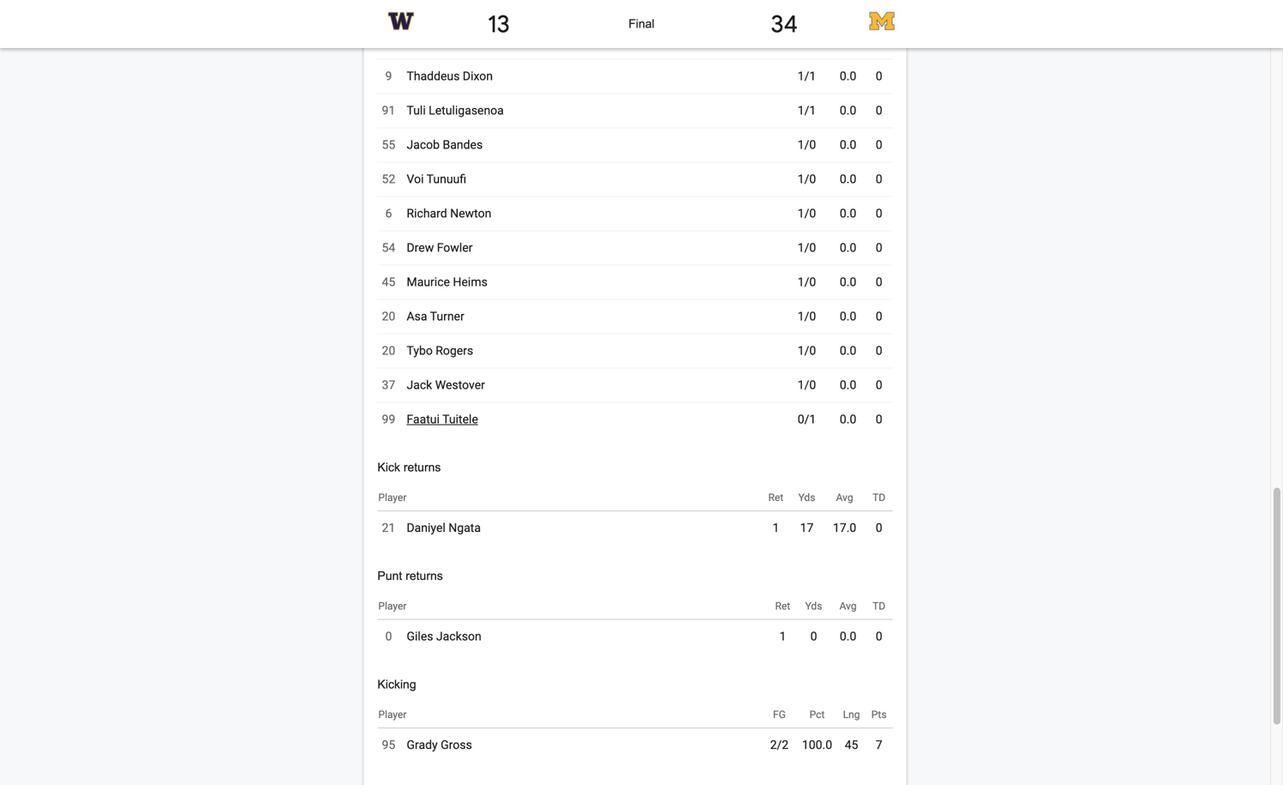Task type: vqa. For each thing, say whether or not it's contained in the screenshot.


Task type: describe. For each thing, give the bounding box(es) containing it.
43
[[448, 358, 461, 372]]

day
[[457, 220, 476, 234]]

jim right hire
[[255, 85, 281, 105]]

football
[[887, 263, 974, 293]]

college football broadcasters
[[798, 481, 1000, 501]]

college for college football refers to gridiron football that is played by teams of amateur student-athletes at universities and colleges. it was through collegiate competition that gridiron football first gained popularity in the united states.
[[798, 337, 838, 351]]

0/1
[[798, 413, 816, 427]]

99
[[382, 413, 395, 427]]

more
[[397, 732, 425, 746]]

way-
[[504, 668, 532, 684]]

kamren fabiculanan link
[[406, 0, 517, 22]]

21
[[382, 521, 395, 536]]

espn
[[468, 129, 494, 141]]

daniyel ngata link
[[406, 515, 482, 542]]

people also search for link
[[798, 722, 950, 741]]

the
[[866, 413, 883, 427]]

0.0 for richard newton
[[840, 207, 856, 221]]

tuitele
[[442, 413, 478, 427]]

1/0 for jack westover
[[798, 378, 816, 393]]

0 horizontal spatial 13
[[382, 1, 395, 15]]

coach
[[414, 85, 457, 105]]

grady gross link
[[406, 732, 473, 760]]

kicking heading
[[377, 668, 893, 703]]

and
[[861, 375, 881, 389]]

search
[[880, 722, 927, 741]]

teams inside college football rankings: most overrated, underrated teams in  way-too-early 2024 top 25 polls
[[448, 668, 486, 684]]

for inside what jim harbaugh leaving michigan means for ncaa investigations looming over wolverines program
[[204, 329, 221, 346]]

college football refers to gridiron football that is played by teams of amateur student-athletes at universities and colleges. it was through collegiate competition that gridiron football first gained popularity in the united states.
[[798, 337, 1066, 427]]

ncaa
[[224, 329, 261, 346]]

universities
[[798, 375, 859, 389]]

washington huskies football image
[[387, 7, 415, 35]]

91
[[382, 104, 395, 118]]

100.0
[[802, 739, 832, 753]]

deion sanders reveals shedeur sanders possibly has never taken a class on campus in college 4 hours ago
[[448, 457, 621, 541]]

1/0 for asa turner
[[798, 310, 816, 324]]

95
[[382, 739, 395, 753]]

drew fowler
[[407, 241, 473, 255]]

underrated
[[546, 647, 612, 663]]

thaddeus dixon link
[[406, 62, 494, 90]]

nessler
[[798, 588, 839, 603]]

newton
[[450, 207, 491, 221]]

reveals
[[539, 457, 587, 474]]

final
[[628, 17, 655, 30]]

ret for 0
[[775, 601, 790, 613]]

grady
[[407, 739, 438, 753]]

0 horizontal spatial 45
[[382, 275, 395, 290]]

52
[[382, 172, 395, 186]]

news
[[428, 732, 456, 746]]

football down 222- at the bottom
[[851, 481, 905, 501]]

coaching
[[498, 171, 554, 188]]

tybo
[[407, 344, 433, 358]]

football up the athletes
[[976, 337, 1017, 351]]

1 horizontal spatial 13
[[488, 9, 510, 39]]

fowler
[[437, 241, 473, 255]]

lng
[[843, 709, 860, 721]]

faatui tuitele
[[407, 413, 478, 427]]

to
[[918, 337, 929, 351]]

richard newton link
[[406, 200, 492, 228]]

greg mcelroy link
[[874, 508, 936, 604]]

kick returns heading
[[377, 451, 893, 485]]

football left self-
[[227, 393, 280, 413]]

tybo rogers
[[407, 344, 473, 358]]

2 horizontal spatial for
[[930, 722, 950, 741]]

chargers hire jim harbaugh as head coach
[[159, 85, 457, 105]]

1/1 for ulumoo ale
[[798, 35, 816, 49]]

college
[[798, 481, 848, 501]]

25
[[471, 688, 486, 705]]

played
[[798, 356, 832, 370]]

jim harbaugh's michigan football coaching legacy is complex heading
[[448, 148, 622, 210]]

bandes
[[443, 138, 483, 152]]

1/1 for tuli letuligasenoa
[[798, 104, 816, 118]]

letuligasenoa
[[429, 104, 504, 118]]

0 vertical spatial chargers
[[159, 85, 223, 105]]

giles jackson link
[[406, 623, 482, 651]]

tunuufi
[[427, 172, 466, 186]]

jackson
[[436, 630, 481, 644]]

34
[[771, 9, 798, 39]]

at
[[1039, 356, 1049, 370]]

teams inside college football refers to gridiron football that is played by teams of amateur student-athletes at universities and colleges. it was through collegiate competition that gridiron football first gained popularity in the united states.
[[851, 356, 884, 370]]

college football heading
[[798, 263, 974, 293]]

football inside jim harbaugh's michigan football coaching legacy is complex
[[448, 171, 494, 188]]

daniyel
[[407, 521, 446, 536]]

1 horizontal spatial that
[[1020, 337, 1041, 351]]

punt returns heading
[[377, 560, 893, 594]]

football inside college football rankings: most overrated, underrated teams in  way-too-early 2024 top 25 polls
[[497, 626, 544, 643]]

4
[[448, 527, 454, 541]]

bleacher report
[[468, 257, 541, 269]]

college inside the deion sanders reveals shedeur sanders possibly has never taken a class on campus in college 4 hours ago
[[517, 519, 562, 535]]

college football broadcasters link
[[798, 481, 1000, 501]]

yds for 17
[[798, 492, 815, 504]]

class
[[566, 498, 600, 515]]

avg for 17.0
[[836, 492, 853, 504]]

athletic
[[798, 297, 839, 311]]

after
[[529, 299, 560, 316]]

maurice
[[407, 275, 450, 290]]

top
[[448, 688, 468, 705]]

0.0 for thaddeus dixon
[[840, 69, 856, 83]]

td for 17.0
[[873, 492, 885, 504]]

0.0 for jack westover
[[840, 378, 856, 393]]

upload.wikimedia.org/wikipedia/en/thumb/c/cf/ncaa_... image
[[785, 19, 956, 136]]

leaves
[[511, 320, 554, 336]]

complex
[[448, 192, 500, 208]]

jim inside jim harbaugh's michigan football coaching legacy is complex
[[448, 151, 471, 167]]

turner
[[430, 310, 464, 324]]

association
[[842, 297, 904, 311]]

violations
[[441, 393, 507, 413]]

richard newton
[[407, 207, 491, 221]]

ulumoo ale
[[407, 35, 468, 49]]

chargers inside sherrone moore named michigan hc after jim harbaugh leaves for chargers 43 mins ago
[[448, 340, 503, 357]]

colleges.
[[884, 375, 932, 389]]

2024
[[588, 668, 619, 684]]

player for 21
[[378, 492, 407, 504]]

kick
[[377, 461, 400, 475]]

kamren
[[407, 1, 448, 15]]

michigan inside what jim harbaugh leaving michigan means for ncaa investigations looming over wolverines program
[[330, 309, 386, 325]]

football up by
[[841, 337, 882, 351]]

michigan inside jim harbaugh's michigan football coaching legacy is complex
[[546, 151, 602, 167]]

jacob bandes
[[407, 138, 483, 152]]

ago inside sherrone moore named michigan hc after jim harbaugh leaves for chargers 43 mins ago
[[493, 358, 514, 372]]

mins
[[464, 358, 490, 372]]

222-0
[[879, 443, 909, 457]]

thaddeus
[[407, 69, 460, 83]]

college for college football
[[798, 263, 881, 293]]

1/0 for voi tunuufi
[[798, 172, 816, 186]]

in inside college football refers to gridiron football that is played by teams of amateur student-athletes at universities and colleges. it was through collegiate competition that gridiron football first gained popularity in the united states.
[[854, 413, 863, 427]]

td for 0.0
[[873, 601, 885, 613]]

player for 0
[[378, 601, 407, 613]]

1/0 for drew fowler
[[798, 241, 816, 255]]

michigan inside sherrone moore named michigan hc after jim harbaugh leaves for chargers 43 mins ago
[[448, 299, 504, 316]]

giles
[[407, 630, 433, 644]]

athletic association
[[798, 297, 904, 311]]

is inside college football refers to gridiron football that is played by teams of amateur student-athletes at universities and colleges. it was through collegiate competition that gridiron football first gained popularity in the united states.
[[1044, 337, 1053, 351]]

giles jackson
[[407, 630, 481, 644]]

0 horizontal spatial that
[[865, 394, 886, 408]]



Task type: locate. For each thing, give the bounding box(es) containing it.
1 vertical spatial 1/1
[[798, 69, 816, 83]]

17.0
[[833, 521, 856, 536]]

4 0.0 from the top
[[840, 172, 856, 186]]

shedeur
[[448, 478, 498, 494]]

punt returns
[[377, 570, 443, 583]]

1 vertical spatial 20
[[382, 344, 395, 358]]

drew fowler link
[[406, 234, 473, 262]]

in inside college football rankings: most overrated, underrated teams in  way-too-early 2024 top 25 polls
[[489, 668, 500, 684]]

ngata
[[448, 521, 481, 536]]

1 horizontal spatial in
[[854, 413, 863, 427]]

dialog containing 13
[[0, 0, 1283, 786]]

voi tunuufi
[[407, 172, 466, 186]]

teams down most
[[448, 668, 486, 684]]

returns right kick
[[403, 461, 441, 475]]

0 vertical spatial 1/1
[[798, 35, 816, 49]]

20 for tybo
[[382, 344, 395, 358]]

ago inside the deion sanders reveals shedeur sanders possibly has never taken a class on campus in college 4 hours ago
[[491, 527, 511, 541]]

1 player from the top
[[378, 492, 407, 504]]

rogers
[[436, 344, 473, 358]]

0 vertical spatial td
[[873, 492, 885, 504]]

1 1/0 from the top
[[798, 138, 816, 152]]

through
[[970, 375, 1012, 389]]

refers
[[885, 337, 916, 351]]

6 0.0 from the top
[[840, 241, 856, 255]]

37
[[382, 378, 395, 393]]

gridiron up student- on the right top
[[932, 337, 973, 351]]

0.0 for tuli letuligasenoa
[[840, 104, 856, 118]]

ret
[[768, 492, 784, 504], [775, 601, 790, 613]]

1/0 for jacob bandes
[[798, 138, 816, 152]]

kamren fabiculanan
[[407, 1, 516, 15]]

tuli letuligasenoa link
[[406, 97, 505, 125]]

player down kick
[[378, 492, 407, 504]]

college up most
[[448, 626, 493, 643]]

sherrone moore named michigan hc after jim harbaugh leaves for chargers heading
[[448, 276, 622, 357]]

5 0.0 from the top
[[840, 207, 856, 221]]

college football rankings: most overrated, underrated teams in  way-too-early 2024 top 25 polls heading
[[448, 624, 622, 705]]

0.0 for voi tunuufi
[[840, 172, 856, 186]]

harbaugh inside sherrone moore named michigan hc after jim harbaugh leaves for chargers 43 mins ago
[[448, 320, 508, 336]]

sherrone moore named michigan hc after jim harbaugh leaves for chargers 43 mins ago
[[448, 279, 593, 372]]

michigan up looming
[[330, 309, 386, 325]]

daniyel ngata
[[407, 521, 481, 536]]

sanders
[[486, 457, 536, 474], [501, 478, 551, 494]]

1 left the day
[[448, 220, 454, 234]]

2 player from the top
[[378, 601, 407, 613]]

1 vertical spatial 1
[[773, 521, 779, 536]]

ret left nessler
[[775, 601, 790, 613]]

college up the played
[[798, 337, 838, 351]]

2 vertical spatial player
[[378, 709, 407, 721]]

1 20 from the top
[[382, 310, 395, 324]]

chargers up mins
[[448, 340, 503, 357]]

avg
[[836, 492, 853, 504], [839, 601, 857, 613]]

colorado football self-reports recruiting violations
[[159, 393, 507, 413]]

tuli
[[407, 104, 426, 118]]

0.0 for drew fowler
[[840, 241, 856, 255]]

people also search for
[[798, 722, 950, 741]]

3 1/0 from the top
[[798, 207, 816, 221]]

jim right what at the left top of the page
[[194, 309, 217, 325]]

45 down 54
[[382, 275, 395, 290]]

1 vertical spatial gridiron
[[889, 394, 929, 408]]

is right legacy
[[600, 171, 610, 188]]

maurice heims link
[[406, 268, 488, 296]]

2 vertical spatial ago
[[491, 527, 511, 541]]

yds for 0
[[805, 601, 822, 613]]

222-
[[879, 443, 903, 457]]

college football
[[798, 263, 974, 293]]

45 left 7
[[845, 739, 858, 753]]

nfl image
[[883, 749, 927, 786]]

0 vertical spatial 1
[[448, 220, 454, 234]]

td up greg mcelroy "image"
[[873, 492, 885, 504]]

2 0.0 from the top
[[840, 104, 856, 118]]

17
[[800, 521, 814, 536]]

20 left tybo
[[382, 344, 395, 358]]

michigan wolverines football image
[[868, 7, 896, 35]]

13 up 68
[[382, 1, 395, 15]]

overrated,
[[482, 647, 543, 663]]

brad nessler
[[798, 573, 839, 603]]

deion sanders reveals shedeur sanders possibly has never taken a class on campus in college heading
[[448, 455, 622, 535]]

13
[[382, 1, 395, 15], [488, 9, 510, 39]]

4 1/0 from the top
[[798, 241, 816, 255]]

1 vertical spatial player
[[378, 601, 407, 613]]

1 horizontal spatial for
[[557, 320, 575, 336]]

6 1/0 from the top
[[798, 310, 816, 324]]

1 for jackson
[[779, 630, 786, 644]]

dialog
[[0, 0, 1283, 786]]

for down "after"
[[557, 320, 575, 336]]

3 0.0 from the top
[[840, 138, 856, 152]]

0 vertical spatial that
[[1020, 337, 1041, 351]]

1 left 17
[[773, 521, 779, 536]]

1/0 for tybo rogers
[[798, 344, 816, 358]]

0 vertical spatial player
[[378, 492, 407, 504]]

michigan up legacy
[[546, 151, 602, 167]]

jim inside what jim harbaugh leaving michigan means for ncaa investigations looming over wolverines program
[[194, 309, 217, 325]]

taken
[[514, 498, 551, 515]]

ago right mins
[[493, 358, 514, 372]]

1 vertical spatial returns
[[406, 570, 443, 583]]

college down taken
[[517, 519, 562, 535]]

8 1/0 from the top
[[798, 378, 816, 393]]

final score element
[[583, 17, 700, 31]]

greg mcelroy image
[[874, 508, 936, 570]]

1/1 for thaddeus dixon
[[798, 69, 816, 83]]

competition
[[798, 394, 862, 408]]

for up wolverines
[[204, 329, 221, 346]]

0 vertical spatial ret
[[768, 492, 784, 504]]

what
[[159, 309, 190, 325]]

sanders up shedeur
[[486, 457, 536, 474]]

ncaa college football news, scores, stats and fbs rankings ... image
[[957, 19, 1165, 136]]

search by voice image
[[632, 14, 649, 31]]

heims
[[453, 275, 488, 290]]

for right search
[[930, 722, 950, 741]]

1 vertical spatial ago
[[493, 358, 514, 372]]

1 horizontal spatial gridiron
[[932, 337, 973, 351]]

jim
[[255, 85, 281, 105], [448, 151, 471, 167], [563, 299, 586, 316], [194, 309, 217, 325]]

means
[[159, 329, 200, 346]]

fabiculanan
[[451, 1, 516, 15]]

football up overrated,
[[497, 626, 544, 643]]

7 0.0 from the top
[[840, 275, 856, 290]]

harbaugh inside what jim harbaugh leaving michigan means for ncaa investigations looming over wolverines program
[[220, 309, 280, 325]]

0 vertical spatial gridiron
[[932, 337, 973, 351]]

1 vertical spatial sanders
[[501, 478, 551, 494]]

player down "punt"
[[378, 601, 407, 613]]

0 horizontal spatial harbaugh
[[220, 309, 280, 325]]

1 for ngata
[[773, 521, 779, 536]]

is up at
[[1044, 337, 1053, 351]]

0 horizontal spatial gridiron
[[889, 394, 929, 408]]

jim inside sherrone moore named michigan hc after jim harbaugh leaves for chargers 43 mins ago
[[563, 299, 586, 316]]

jim up tunuufi
[[448, 151, 471, 167]]

pct
[[810, 709, 825, 721]]

5 1/0 from the top
[[798, 275, 816, 290]]

looming
[[353, 329, 403, 346]]

2 vertical spatial 1/1
[[798, 104, 816, 118]]

1/0 for richard newton
[[798, 207, 816, 221]]

0 vertical spatial yds
[[798, 492, 815, 504]]

8 0.0 from the top
[[840, 310, 856, 324]]

1 horizontal spatial michigan
[[448, 299, 504, 316]]

college inside college football refers to gridiron football that is played by teams of amateur student-athletes at universities and colleges. it was through collegiate competition that gridiron football first gained popularity in the united states.
[[798, 337, 838, 351]]

harbaugh left as
[[284, 85, 353, 105]]

harbaugh up ncaa
[[220, 309, 280, 325]]

college for college football rankings: most overrated, underrated teams in  way-too-early 2024 top 25 polls
[[448, 626, 493, 643]]

0 horizontal spatial for
[[204, 329, 221, 346]]

0 horizontal spatial teams
[[448, 668, 486, 684]]

1 0.0 from the top
[[840, 69, 856, 83]]

1 vertical spatial in
[[489, 668, 500, 684]]

avg up 17.0
[[836, 492, 853, 504]]

chargers left hire
[[159, 85, 223, 105]]

0 vertical spatial avg
[[836, 492, 853, 504]]

ago right the day
[[479, 220, 499, 234]]

0 horizontal spatial michigan
[[330, 309, 386, 325]]

td down greg
[[873, 601, 885, 613]]

9
[[385, 69, 392, 83]]

1 vertical spatial 45
[[845, 739, 858, 753]]

1 vertical spatial avg
[[839, 601, 857, 613]]

gridiron down colleges.
[[889, 394, 929, 408]]

1/0 for maurice heims
[[798, 275, 816, 290]]

too-
[[532, 668, 556, 684]]

in up polls
[[489, 668, 500, 684]]

2 20 from the top
[[382, 344, 395, 358]]

player for 95
[[378, 709, 407, 721]]

hours
[[457, 527, 488, 541]]

self-
[[283, 393, 315, 413]]

yds up 17
[[798, 492, 815, 504]]

9 0.0 from the top
[[840, 344, 856, 358]]

1 vertical spatial chargers
[[448, 340, 503, 357]]

football up complex
[[448, 171, 494, 188]]

voi tunuufi link
[[406, 165, 467, 193]]

asa
[[407, 310, 427, 324]]

student-
[[949, 356, 993, 370]]

13 right the ale
[[488, 9, 510, 39]]

for
[[557, 320, 575, 336], [204, 329, 221, 346], [930, 722, 950, 741]]

2 1/1 from the top
[[798, 69, 816, 83]]

1 vertical spatial ret
[[775, 601, 790, 613]]

0 vertical spatial teams
[[851, 356, 884, 370]]

colorado
[[159, 393, 223, 413]]

1 vertical spatial teams
[[448, 668, 486, 684]]

3 player from the top
[[378, 709, 407, 721]]

1 td from the top
[[873, 492, 885, 504]]

college football playoff selection committee completes its ... image
[[759, 137, 967, 254]]

broadcasters
[[908, 481, 1000, 501]]

2 horizontal spatial harbaugh
[[448, 320, 508, 336]]

0.0
[[840, 69, 856, 83], [840, 104, 856, 118], [840, 138, 856, 152], [840, 172, 856, 186], [840, 207, 856, 221], [840, 241, 856, 255], [840, 275, 856, 290], [840, 310, 856, 324], [840, 344, 856, 358], [840, 378, 856, 393], [840, 413, 856, 427], [840, 630, 856, 644]]

0 horizontal spatial chargers
[[159, 85, 223, 105]]

1 vertical spatial is
[[1044, 337, 1053, 351]]

voi
[[407, 172, 424, 186]]

0.0 for faatui tuitele
[[840, 413, 856, 427]]

that up the
[[865, 394, 886, 408]]

2 vertical spatial 1
[[779, 630, 786, 644]]

20 up looming
[[382, 310, 395, 324]]

profiles
[[798, 625, 849, 644]]

returns right "punt"
[[406, 570, 443, 583]]

1 1/1 from the top
[[798, 35, 816, 49]]

states.
[[923, 413, 961, 427]]

20 for asa
[[382, 310, 395, 324]]

grady gross
[[407, 739, 472, 753]]

in left the
[[854, 413, 863, 427]]

michigan down sherrone
[[448, 299, 504, 316]]

1 day ago
[[448, 220, 499, 234]]

1 horizontal spatial harbaugh
[[284, 85, 353, 105]]

college inside college football rankings: most overrated, underrated teams in  way-too-early 2024 top 25 polls
[[448, 626, 493, 643]]

in
[[854, 413, 863, 427], [489, 668, 500, 684]]

pts
[[871, 709, 887, 721]]

never
[[475, 498, 511, 515]]

jacob bandes link
[[406, 131, 484, 159]]

1 horizontal spatial 45
[[845, 739, 858, 753]]

sanders up taken
[[501, 478, 551, 494]]

12 0.0 from the top
[[840, 630, 856, 644]]

player up more
[[378, 709, 407, 721]]

what jim harbaugh leaving michigan means for ncaa investigations looming over wolverines program heading
[[159, 307, 430, 366]]

0.0 for asa turner
[[840, 310, 856, 324]]

2 1/0 from the top
[[798, 172, 816, 186]]

1 vertical spatial that
[[865, 394, 886, 408]]

2 td from the top
[[873, 601, 885, 613]]

brad
[[798, 573, 823, 587]]

avg right nessler
[[839, 601, 857, 613]]

college up athletic association
[[798, 263, 881, 293]]

asa turner
[[407, 310, 464, 324]]

0 horizontal spatial is
[[600, 171, 610, 188]]

1 horizontal spatial is
[[1044, 337, 1053, 351]]

0 vertical spatial is
[[600, 171, 610, 188]]

0 vertical spatial in
[[854, 413, 863, 427]]

teams up and
[[851, 356, 884, 370]]

that up at
[[1020, 337, 1041, 351]]

54
[[382, 241, 395, 255]]

1 horizontal spatial teams
[[851, 356, 884, 370]]

1 left profiles
[[779, 630, 786, 644]]

for inside sherrone moore named michigan hc after jim harbaugh leaves for chargers 43 mins ago
[[557, 320, 575, 336]]

chargers
[[159, 85, 223, 105], [448, 340, 503, 357]]

td
[[873, 492, 885, 504], [873, 601, 885, 613]]

head
[[376, 85, 410, 105]]

harbaugh up rogers
[[448, 320, 508, 336]]

0 horizontal spatial in
[[489, 668, 500, 684]]

0 vertical spatial sanders
[[486, 457, 536, 474]]

3 1/1 from the top
[[798, 104, 816, 118]]

athletes
[[993, 356, 1036, 370]]

None search field
[[0, 0, 736, 39]]

jack westover link
[[406, 372, 486, 399]]

1.0
[[840, 35, 856, 49]]

yds
[[798, 492, 815, 504], [805, 601, 822, 613]]

0.0 for maurice heims
[[840, 275, 856, 290]]

investigations
[[264, 329, 349, 346]]

ago right hours
[[491, 527, 511, 541]]

jim down named
[[563, 299, 586, 316]]

thaddeus dixon
[[407, 69, 493, 83]]

maurice heims
[[407, 275, 488, 290]]

0 vertical spatial 45
[[382, 275, 395, 290]]

ret for 17
[[768, 492, 784, 504]]

2 horizontal spatial michigan
[[546, 151, 602, 167]]

45
[[382, 275, 395, 290], [845, 739, 858, 753]]

0 vertical spatial ago
[[479, 220, 499, 234]]

0 vertical spatial returns
[[403, 461, 441, 475]]

jack
[[407, 378, 432, 393]]

11 0.0 from the top
[[840, 413, 856, 427]]

has
[[448, 498, 472, 515]]

1 vertical spatial yds
[[805, 601, 822, 613]]

1 vertical spatial td
[[873, 601, 885, 613]]

0.0 for jacob bandes
[[840, 138, 856, 152]]

profiles heading
[[798, 624, 1090, 645]]

7 1/0 from the top
[[798, 344, 816, 358]]

10 0.0 from the top
[[840, 378, 856, 393]]

returns for daniyel
[[403, 461, 441, 475]]

yds down brad
[[805, 601, 822, 613]]

0 vertical spatial 20
[[382, 310, 395, 324]]

1 horizontal spatial chargers
[[448, 340, 503, 357]]

that
[[1020, 337, 1041, 351], [865, 394, 886, 408]]

returns for giles
[[406, 570, 443, 583]]

brad nessler image
[[798, 508, 860, 570]]

brad nessler link
[[798, 508, 860, 604]]

is inside jim harbaugh's michigan football coaching legacy is complex
[[600, 171, 610, 188]]

0.0 for tybo rogers
[[840, 344, 856, 358]]

ret left college
[[768, 492, 784, 504]]

drew
[[407, 241, 434, 255]]

football down was
[[932, 394, 973, 408]]

in
[[502, 519, 513, 535]]

avg for 0.0
[[839, 601, 857, 613]]



